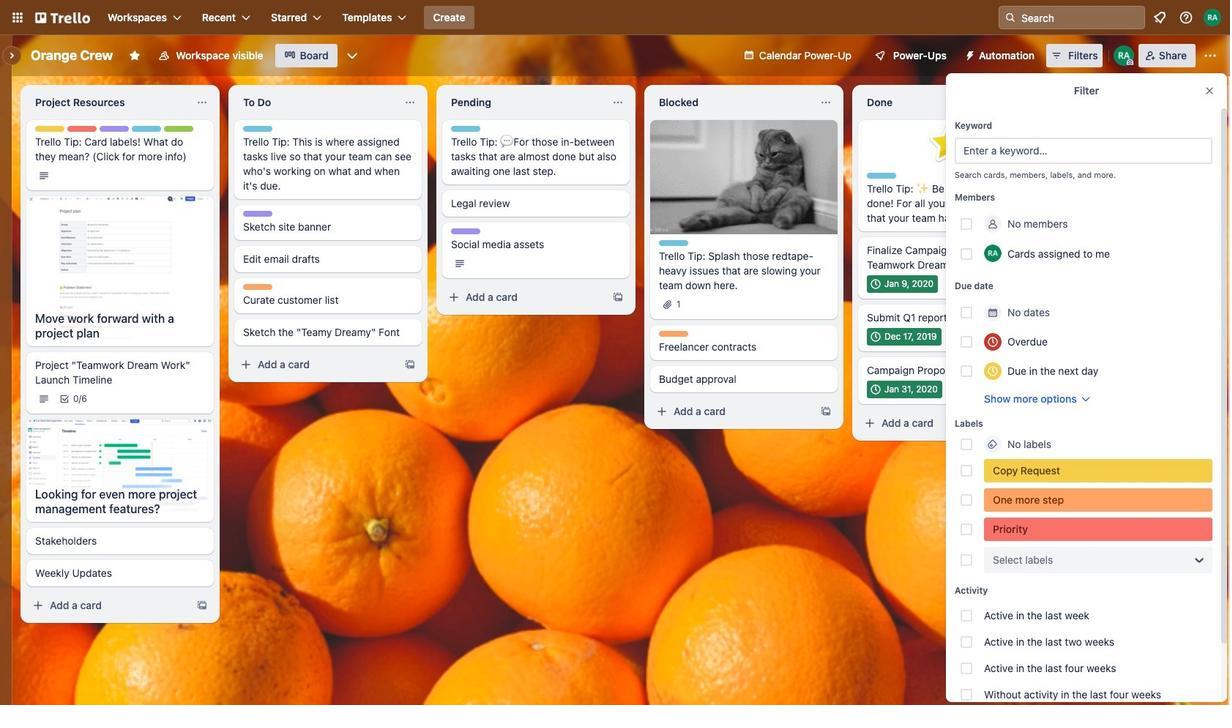 Task type: vqa. For each thing, say whether or not it's contained in the screenshot.
page
no



Task type: locate. For each thing, give the bounding box(es) containing it.
back to home image
[[35, 6, 90, 29]]

0 horizontal spatial color: orange, title: "one more step" element
[[243, 284, 272, 290]]

None checkbox
[[867, 328, 942, 346]]

0 horizontal spatial color: purple, title: "design team" element
[[100, 126, 129, 132]]

1 vertical spatial color: orange, title: "one more step" element
[[659, 331, 688, 337]]

color: yellow, title: "copy request" element
[[35, 126, 64, 132], [984, 459, 1213, 483]]

0 vertical spatial ruby anderson (rubyanderson7) image
[[1114, 45, 1134, 66]]

None checkbox
[[867, 275, 938, 293], [867, 381, 943, 398], [867, 275, 938, 293], [867, 381, 943, 398]]

color: orange, title: "one more step" element
[[243, 284, 272, 290], [659, 331, 688, 337], [984, 489, 1213, 512]]

ruby anderson (rubyanderson7) image
[[1114, 45, 1134, 66], [984, 245, 1002, 262]]

create from template… image for color: purple, title: "design team" element to the middle
[[404, 359, 416, 371]]

1 horizontal spatial color: yellow, title: "copy request" element
[[984, 459, 1213, 483]]

Search field
[[1017, 7, 1145, 28]]

close popover image
[[1204, 85, 1216, 97]]

0 horizontal spatial color: red, title: "priority" element
[[67, 126, 97, 132]]

0 horizontal spatial ruby anderson (rubyanderson7) image
[[984, 245, 1002, 262]]

create from template… image
[[404, 359, 416, 371], [820, 406, 832, 417], [196, 600, 208, 611]]

star or unstar board image
[[129, 50, 141, 62]]

1 vertical spatial create from template… image
[[820, 406, 832, 417]]

create from template… image
[[612, 292, 624, 303]]

2 vertical spatial color: orange, title: "one more step" element
[[984, 489, 1213, 512]]

color: purple, title: "design team" element
[[100, 126, 129, 132], [243, 211, 272, 217], [451, 229, 480, 234]]

color: red, title: "priority" element
[[67, 126, 97, 132], [984, 518, 1213, 541]]

search image
[[1005, 12, 1017, 23]]

2 horizontal spatial color: orange, title: "one more step" element
[[984, 489, 1213, 512]]

1 vertical spatial color: purple, title: "design team" element
[[243, 211, 272, 217]]

None text field
[[26, 91, 190, 114], [442, 91, 606, 114], [650, 91, 814, 114], [858, 91, 1022, 114], [26, 91, 190, 114], [442, 91, 606, 114], [650, 91, 814, 114], [858, 91, 1022, 114]]

0 vertical spatial color: yellow, title: "copy request" element
[[35, 126, 64, 132]]

0 horizontal spatial color: yellow, title: "copy request" element
[[35, 126, 64, 132]]

sm image
[[959, 44, 979, 64]]

0 vertical spatial color: purple, title: "design team" element
[[100, 126, 129, 132]]

color: sky, title: "trello tip" element
[[132, 126, 161, 132], [243, 126, 272, 132], [451, 126, 480, 132], [867, 173, 897, 179], [659, 240, 688, 246]]

2 horizontal spatial color: purple, title: "design team" element
[[451, 229, 480, 234]]

2 vertical spatial create from template… image
[[196, 600, 208, 611]]

1 horizontal spatial ruby anderson (rubyanderson7) image
[[1114, 45, 1134, 66]]

1 horizontal spatial color: purple, title: "design team" element
[[243, 211, 272, 217]]

1 horizontal spatial create from template… image
[[404, 359, 416, 371]]

None text field
[[234, 91, 398, 114]]

0 vertical spatial create from template… image
[[404, 359, 416, 371]]

primary element
[[0, 0, 1231, 35]]

0 horizontal spatial create from template… image
[[196, 600, 208, 611]]

2 horizontal spatial create from template… image
[[820, 406, 832, 417]]

create from template… image for the middle color: orange, title: "one more step" element
[[820, 406, 832, 417]]

2 vertical spatial color: purple, title: "design team" element
[[451, 229, 480, 234]]

1 horizontal spatial color: red, title: "priority" element
[[984, 518, 1213, 541]]

0 vertical spatial color: orange, title: "one more step" element
[[243, 284, 272, 290]]



Task type: describe. For each thing, give the bounding box(es) containing it.
this member is an admin of this board. image
[[1127, 59, 1134, 66]]

1 horizontal spatial color: orange, title: "one more step" element
[[659, 331, 688, 337]]

customize views image
[[345, 48, 359, 63]]

0 vertical spatial color: red, title: "priority" element
[[67, 126, 97, 132]]

1 vertical spatial color: red, title: "priority" element
[[984, 518, 1213, 541]]

star image
[[927, 120, 974, 167]]

0 notifications image
[[1151, 9, 1169, 26]]

1 vertical spatial ruby anderson (rubyanderson7) image
[[984, 245, 1002, 262]]

open information menu image
[[1179, 10, 1194, 25]]

ruby anderson (rubyanderson7) image
[[1204, 9, 1222, 26]]

Board name text field
[[23, 44, 120, 67]]

color: lime, title: "halp" element
[[164, 126, 193, 132]]

1 vertical spatial color: yellow, title: "copy request" element
[[984, 459, 1213, 483]]

show menu image
[[1203, 48, 1218, 63]]

Enter a keyword… text field
[[955, 138, 1213, 164]]



